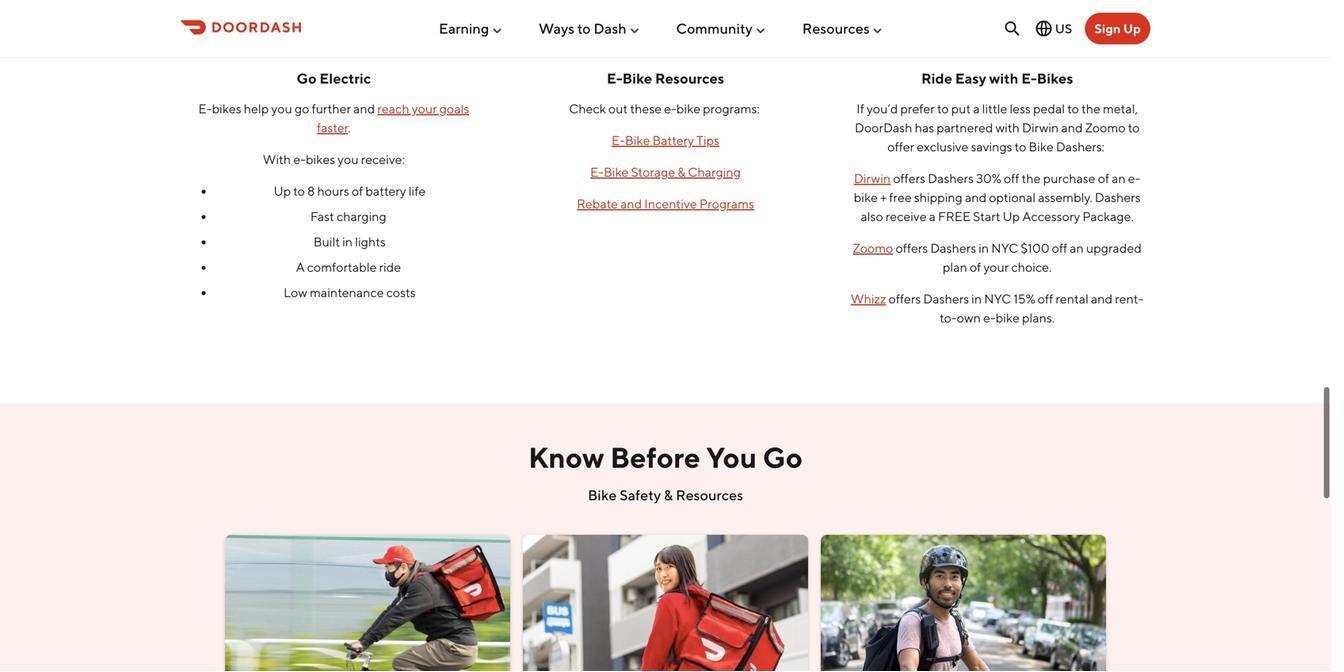 Task type: locate. For each thing, give the bounding box(es) containing it.
2 horizontal spatial bike
[[996, 310, 1020, 325]]

0 horizontal spatial a
[[930, 209, 936, 224]]

twocolumnfeature japan9 dx image
[[523, 535, 809, 671]]

dashers up shipping
[[928, 171, 974, 186]]

0 vertical spatial the
[[1082, 101, 1101, 116]]

know
[[529, 441, 605, 474]]

ways to dash link
[[539, 14, 641, 43]]

storage
[[631, 164, 676, 180]]

check out these e-bike programs:
[[569, 101, 762, 116]]

offers up free
[[894, 171, 926, 186]]

bike down 15%
[[996, 310, 1020, 325]]

1 horizontal spatial up
[[1003, 209, 1020, 224]]

off right $100
[[1052, 241, 1068, 256]]

0 vertical spatial you
[[271, 101, 292, 116]]

1 horizontal spatial bike
[[854, 190, 878, 205]]

shipping
[[915, 190, 963, 205]]

you for go
[[271, 101, 292, 116]]

dirwin link
[[854, 171, 891, 186]]

faster
[[317, 120, 348, 135]]

ways to dash
[[539, 20, 627, 37]]

e- right the 'with'
[[293, 152, 306, 167]]

an
[[1112, 171, 1126, 186], [1070, 241, 1084, 256]]

0 horizontal spatial the
[[1022, 171, 1041, 186]]

offers down receive at top
[[896, 241, 928, 256]]

2 vertical spatial offers
[[889, 291, 921, 306]]

metal,
[[1103, 101, 1138, 116]]

savings
[[971, 139, 1013, 154]]

accessory
[[1023, 209, 1081, 224]]

bikes up "8"
[[306, 152, 335, 167]]

0 vertical spatial off
[[1004, 171, 1020, 186]]

nyc left 15%
[[985, 291, 1012, 306]]

zoomo down also
[[853, 241, 894, 256]]

you
[[271, 101, 292, 116], [338, 152, 359, 167]]

e- up less
[[1022, 70, 1037, 87]]

bike up rebate
[[604, 164, 629, 180]]

2 horizontal spatial up
[[1124, 21, 1141, 36]]

off inside offers dashers 30% off the purchase of an e- bike + free shipping and optional assembly. dashers also receive a free start up accessory package.
[[1004, 171, 1020, 186]]

& right safety
[[664, 487, 673, 504]]

rebate
[[577, 196, 618, 211]]

further
[[312, 101, 351, 116]]

up right sign
[[1124, 21, 1141, 36]]

up
[[1124, 21, 1141, 36], [274, 184, 291, 199], [1003, 209, 1020, 224]]

bike up battery
[[677, 101, 701, 116]]

1 vertical spatial you
[[338, 152, 359, 167]]

0 vertical spatial resources
[[803, 20, 870, 37]]

off for 15%
[[1038, 291, 1054, 306]]

with down less
[[996, 120, 1020, 135]]

to right pedal on the right of page
[[1068, 101, 1080, 116]]

0 vertical spatial offers
[[894, 171, 926, 186]]

your left goals on the top left of the page
[[412, 101, 437, 116]]

resources
[[803, 20, 870, 37], [655, 70, 725, 87], [676, 487, 744, 504]]

dashers up package.
[[1095, 190, 1141, 205]]

you down the .
[[338, 152, 359, 167]]

of inside offers dashers 30% off the purchase of an e- bike + free shipping and optional assembly. dashers also receive a free start up accessory package.
[[1098, 171, 1110, 186]]

1 vertical spatial an
[[1070, 241, 1084, 256]]

in up own
[[972, 291, 982, 306]]

bike left +
[[854, 190, 878, 205]]

1 horizontal spatial you
[[338, 152, 359, 167]]

bike
[[623, 70, 652, 87], [625, 133, 650, 148], [1029, 139, 1054, 154], [604, 164, 629, 180], [588, 487, 617, 504]]

offers inside whizz offers dashers in nyc 15% off rental and rent- to-own e-bike plans.
[[889, 291, 921, 306]]

an inside "zoomo offers dashers in nyc $100 off an upgraded plan of your choice."
[[1070, 241, 1084, 256]]

an left upgraded
[[1070, 241, 1084, 256]]

you left go
[[271, 101, 292, 116]]

2 vertical spatial up
[[1003, 209, 1020, 224]]

an for upgraded
[[1070, 241, 1084, 256]]

own
[[957, 310, 981, 325]]

help
[[244, 101, 269, 116]]

a inside offers dashers 30% off the purchase of an e- bike + free shipping and optional assembly. dashers also receive a free start up accessory package.
[[930, 209, 936, 224]]

of inside "zoomo offers dashers in nyc $100 off an upgraded plan of your choice."
[[970, 260, 982, 275]]

and up dashers:
[[1062, 120, 1083, 135]]

in inside whizz offers dashers in nyc 15% off rental and rent- to-own e-bike plans.
[[972, 291, 982, 306]]

0 horizontal spatial an
[[1070, 241, 1084, 256]]

e-bike storage & charging
[[590, 164, 741, 180]]

& right 'storage' on the top
[[678, 164, 686, 180]]

e- for e-bike resources
[[607, 70, 623, 87]]

0 vertical spatial go
[[297, 70, 317, 87]]

0 horizontal spatial zoomo
[[853, 241, 894, 256]]

nyc
[[992, 241, 1019, 256], [985, 291, 1012, 306]]

dashers up to-
[[924, 291, 970, 306]]

with up little
[[990, 70, 1019, 87]]

put
[[952, 101, 971, 116]]

0 horizontal spatial go
[[297, 70, 317, 87]]

in inside "zoomo offers dashers in nyc $100 off an upgraded plan of your choice."
[[979, 241, 989, 256]]

your left choice.
[[984, 260, 1009, 275]]

bike for e-bike battery tips
[[625, 133, 650, 148]]

out
[[609, 101, 628, 116]]

to right savings
[[1015, 139, 1027, 154]]

e-bike battery tips link
[[612, 133, 720, 148]]

dirwin up +
[[854, 171, 891, 186]]

2 vertical spatial bike
[[996, 310, 1020, 325]]

a down shipping
[[930, 209, 936, 224]]

0 vertical spatial a
[[974, 101, 980, 116]]

.
[[348, 120, 351, 135]]

e- for e-bike battery tips
[[612, 133, 625, 148]]

0 horizontal spatial your
[[412, 101, 437, 116]]

and left rent-
[[1091, 291, 1113, 306]]

up down the optional
[[1003, 209, 1020, 224]]

the left "metal,"
[[1082, 101, 1101, 116]]

offers
[[894, 171, 926, 186], [896, 241, 928, 256], [889, 291, 921, 306]]

a inside the if you'd prefer to put a little less pedal to the metal, doordash has partnered with dirwin and zoomo to offer exclusive savings to bike dashers:
[[974, 101, 980, 116]]

in down start
[[979, 241, 989, 256]]

an for e-
[[1112, 171, 1126, 186]]

bikes
[[1037, 70, 1074, 87]]

e-bike resources
[[607, 70, 725, 87]]

e- down out in the left top of the page
[[612, 133, 625, 148]]

bikes left help
[[212, 101, 241, 116]]

in right built at the top left of the page
[[343, 234, 353, 249]]

dirwin
[[1023, 120, 1059, 135], [854, 171, 891, 186]]

au bike dx au zoomo red bike image
[[181, 0, 487, 55]]

e-
[[607, 70, 623, 87], [1022, 70, 1037, 87], [198, 101, 212, 116], [612, 133, 625, 148], [590, 164, 604, 180]]

1 vertical spatial bikes
[[306, 152, 335, 167]]

e- left help
[[198, 101, 212, 116]]

$100
[[1021, 241, 1050, 256]]

before
[[610, 441, 701, 474]]

off inside "zoomo offers dashers in nyc $100 off an upgraded plan of your choice."
[[1052, 241, 1068, 256]]

the inside offers dashers 30% off the purchase of an e- bike + free shipping and optional assembly. dashers also receive a free start up accessory package.
[[1022, 171, 1041, 186]]

of right hours
[[352, 184, 363, 199]]

nyc inside "zoomo offers dashers in nyc $100 off an upgraded plan of your choice."
[[992, 241, 1019, 256]]

0 vertical spatial nyc
[[992, 241, 1019, 256]]

dash
[[594, 20, 627, 37]]

go right you
[[763, 441, 803, 474]]

plans.
[[1023, 310, 1055, 325]]

up inside button
[[1124, 21, 1141, 36]]

1 vertical spatial bike
[[854, 190, 878, 205]]

reach your goals faster link
[[317, 101, 469, 135]]

partnered
[[937, 120, 994, 135]]

dashers inside whizz offers dashers in nyc 15% off rental and rent- to-own e-bike plans.
[[924, 291, 970, 306]]

1 vertical spatial your
[[984, 260, 1009, 275]]

1 horizontal spatial of
[[970, 260, 982, 275]]

e- for e-bikes help you go further and
[[198, 101, 212, 116]]

1 horizontal spatial the
[[1082, 101, 1101, 116]]

off
[[1004, 171, 1020, 186], [1052, 241, 1068, 256], [1038, 291, 1054, 306]]

built in lights
[[314, 234, 386, 249]]

1 horizontal spatial &
[[678, 164, 686, 180]]

in
[[343, 234, 353, 249], [979, 241, 989, 256], [972, 291, 982, 306]]

fast
[[311, 209, 334, 224]]

earning
[[439, 20, 489, 37]]

your inside "zoomo offers dashers in nyc $100 off an upgraded plan of your choice."
[[984, 260, 1009, 275]]

and up start
[[965, 190, 987, 205]]

up to 8 hours of battery life
[[274, 184, 426, 199]]

dirwin down pedal on the right of page
[[1023, 120, 1059, 135]]

costs
[[386, 285, 416, 300]]

0 vertical spatial zoomo
[[1086, 120, 1126, 135]]

low maintenance costs
[[284, 285, 416, 300]]

offers inside "zoomo offers dashers in nyc $100 off an upgraded plan of your choice."
[[896, 241, 928, 256]]

an up package.
[[1112, 171, 1126, 186]]

e- right "these" at left top
[[664, 101, 677, 116]]

safety
[[620, 487, 661, 504]]

an inside offers dashers 30% off the purchase of an e- bike + free shipping and optional assembly. dashers also receive a free start up accessory package.
[[1112, 171, 1126, 186]]

electric
[[320, 70, 371, 87]]

charging
[[337, 209, 387, 224]]

e- up package.
[[1129, 171, 1141, 186]]

bike inside the if you'd prefer to put a little less pedal to the metal, doordash has partnered with dirwin and zoomo to offer exclusive savings to bike dashers:
[[1029, 139, 1054, 154]]

0 vertical spatial your
[[412, 101, 437, 116]]

2 horizontal spatial of
[[1098, 171, 1110, 186]]

0 vertical spatial an
[[1112, 171, 1126, 186]]

ways
[[539, 20, 575, 37]]

maintenance
[[310, 285, 384, 300]]

offer
[[888, 139, 915, 154]]

e- right own
[[984, 310, 996, 325]]

nyc for choice.
[[992, 241, 1019, 256]]

in for whizz
[[972, 291, 982, 306]]

0 vertical spatial dirwin
[[1023, 120, 1059, 135]]

to-
[[940, 310, 957, 325]]

1 vertical spatial off
[[1052, 241, 1068, 256]]

0 horizontal spatial bikes
[[212, 101, 241, 116]]

ride
[[922, 70, 953, 87]]

to left put
[[938, 101, 949, 116]]

of right purchase at the top of the page
[[1098, 171, 1110, 186]]

with inside the if you'd prefer to put a little less pedal to the metal, doordash has partnered with dirwin and zoomo to offer exclusive savings to bike dashers:
[[996, 120, 1020, 135]]

1 vertical spatial a
[[930, 209, 936, 224]]

bike down pedal on the right of page
[[1029, 139, 1054, 154]]

a right put
[[974, 101, 980, 116]]

0 vertical spatial bikes
[[212, 101, 241, 116]]

&
[[678, 164, 686, 180], [664, 487, 673, 504]]

to left dash
[[578, 20, 591, 37]]

zoomo down "metal,"
[[1086, 120, 1126, 135]]

whizz offers dashers in nyc 15% off rental and rent- to-own e-bike plans.
[[851, 291, 1144, 325]]

the
[[1082, 101, 1101, 116], [1022, 171, 1041, 186]]

earning link
[[439, 14, 504, 43]]

offers right 'whizz'
[[889, 291, 921, 306]]

dx zoomo 3 image
[[844, 0, 1151, 55]]

nyc for e-
[[985, 291, 1012, 306]]

go
[[297, 70, 317, 87], [763, 441, 803, 474]]

2 vertical spatial off
[[1038, 291, 1054, 306]]

0 horizontal spatial you
[[271, 101, 292, 116]]

1 horizontal spatial go
[[763, 441, 803, 474]]

15%
[[1014, 291, 1036, 306]]

1 vertical spatial the
[[1022, 171, 1041, 186]]

bike down "these" at left top
[[625, 133, 650, 148]]

1 horizontal spatial your
[[984, 260, 1009, 275]]

reach
[[378, 101, 409, 116]]

1 horizontal spatial zoomo
[[1086, 120, 1126, 135]]

zoomo link
[[853, 241, 894, 256]]

1 horizontal spatial an
[[1112, 171, 1126, 186]]

1 vertical spatial zoomo
[[853, 241, 894, 256]]

e- up rebate
[[590, 164, 604, 180]]

dashers up plan
[[931, 241, 977, 256]]

1 horizontal spatial dirwin
[[1023, 120, 1059, 135]]

a
[[974, 101, 980, 116], [930, 209, 936, 224]]

off up the optional
[[1004, 171, 1020, 186]]

0 vertical spatial up
[[1124, 21, 1141, 36]]

1 vertical spatial offers
[[896, 241, 928, 256]]

bike up "these" at left top
[[623, 70, 652, 87]]

community
[[676, 20, 753, 37]]

1 vertical spatial dirwin
[[854, 171, 891, 186]]

and
[[354, 101, 375, 116], [1062, 120, 1083, 135], [965, 190, 987, 205], [621, 196, 642, 211], [1091, 291, 1113, 306]]

nyc inside whizz offers dashers in nyc 15% off rental and rent- to-own e-bike plans.
[[985, 291, 1012, 306]]

and left reach
[[354, 101, 375, 116]]

the up the optional
[[1022, 171, 1041, 186]]

know before you go
[[529, 441, 803, 474]]

to
[[578, 20, 591, 37], [938, 101, 949, 116], [1068, 101, 1080, 116], [1129, 120, 1140, 135], [1015, 139, 1027, 154], [293, 184, 305, 199]]

zoomo inside "zoomo offers dashers in nyc $100 off an upgraded plan of your choice."
[[853, 241, 894, 256]]

rebate and incentive programs
[[577, 196, 755, 211]]

off up plans.
[[1038, 291, 1054, 306]]

0 horizontal spatial &
[[664, 487, 673, 504]]

nyc left $100
[[992, 241, 1019, 256]]

e-
[[664, 101, 677, 116], [293, 152, 306, 167], [1129, 171, 1141, 186], [984, 310, 996, 325]]

1 vertical spatial up
[[274, 184, 291, 199]]

0 horizontal spatial bike
[[677, 101, 701, 116]]

off inside whizz offers dashers in nyc 15% off rental and rent- to-own e-bike plans.
[[1038, 291, 1054, 306]]

of right plan
[[970, 260, 982, 275]]

1 vertical spatial nyc
[[985, 291, 1012, 306]]

1 vertical spatial with
[[996, 120, 1020, 135]]

go up go
[[297, 70, 317, 87]]

e- up out in the left top of the page
[[607, 70, 623, 87]]

ride easy with e-bikes
[[922, 70, 1074, 87]]

1 horizontal spatial a
[[974, 101, 980, 116]]

up left "8"
[[274, 184, 291, 199]]



Task type: vqa. For each thing, say whether or not it's contained in the screenshot.
the right Zoomo
yes



Task type: describe. For each thing, give the bounding box(es) containing it.
0 vertical spatial &
[[678, 164, 686, 180]]

zoomo offers dashers in nyc $100 off an upgraded plan of your choice.
[[853, 241, 1142, 275]]

offers inside offers dashers 30% off the purchase of an e- bike + free shipping and optional assembly. dashers also receive a free start up accessory package.
[[894, 171, 926, 186]]

upgraded
[[1087, 241, 1142, 256]]

bike inside offers dashers 30% off the purchase of an e- bike + free shipping and optional assembly. dashers also receive a free start up accessory package.
[[854, 190, 878, 205]]

up inside offers dashers 30% off the purchase of an e- bike + free shipping and optional assembly. dashers also receive a free start up accessory package.
[[1003, 209, 1020, 224]]

0 vertical spatial bike
[[677, 101, 701, 116]]

1 vertical spatial resources
[[655, 70, 725, 87]]

offers dashers 30% off the purchase of an e- bike + free shipping and optional assembly. dashers also receive a free start up accessory package.
[[854, 171, 1141, 224]]

a comfortable ride
[[296, 260, 404, 275]]

offers for zoomo
[[896, 241, 928, 256]]

pedal
[[1034, 101, 1065, 116]]

whizz
[[851, 291, 887, 306]]

exclusive
[[917, 139, 969, 154]]

life
[[409, 184, 426, 199]]

the inside the if you'd prefer to put a little less pedal to the metal, doordash has partnered with dirwin and zoomo to offer exclusive savings to bike dashers:
[[1082, 101, 1101, 116]]

tips
[[697, 133, 720, 148]]

rebate and incentive programs link
[[577, 196, 755, 211]]

if you'd prefer to put a little less pedal to the metal, doordash has partnered with dirwin and zoomo to offer exclusive savings to bike dashers:
[[855, 101, 1140, 154]]

0 vertical spatial with
[[990, 70, 1019, 87]]

1 vertical spatial &
[[664, 487, 673, 504]]

bike for e-bike storage & charging
[[604, 164, 629, 180]]

goals
[[440, 101, 469, 116]]

less
[[1010, 101, 1031, 116]]

0 horizontal spatial dirwin
[[854, 171, 891, 186]]

1 vertical spatial go
[[763, 441, 803, 474]]

comfortable
[[307, 260, 377, 275]]

if
[[857, 101, 865, 116]]

dashers:
[[1057, 139, 1105, 154]]

with e-bikes you receive:
[[263, 152, 405, 167]]

e- inside offers dashers 30% off the purchase of an e- bike + free shipping and optional assembly. dashers also receive a free start up accessory package.
[[1129, 171, 1141, 186]]

1 horizontal spatial bikes
[[306, 152, 335, 167]]

with
[[263, 152, 291, 167]]

bike for e-bike resources
[[623, 70, 652, 87]]

go
[[295, 101, 309, 116]]

package.
[[1083, 209, 1134, 224]]

0 horizontal spatial of
[[352, 184, 363, 199]]

incentive
[[645, 196, 697, 211]]

bike inside whizz offers dashers in nyc 15% off rental and rent- to-own e-bike plans.
[[996, 310, 1020, 325]]

receive:
[[361, 152, 405, 167]]

bike left safety
[[588, 487, 617, 504]]

hours
[[317, 184, 349, 199]]

dirwin inside the if you'd prefer to put a little less pedal to the metal, doordash has partnered with dirwin and zoomo to offer exclusive savings to bike dashers:
[[1023, 120, 1059, 135]]

doordash
[[855, 120, 913, 135]]

plan
[[943, 260, 968, 275]]

to down "metal,"
[[1129, 120, 1140, 135]]

and inside offers dashers 30% off the purchase of an e- bike + free shipping and optional assembly. dashers also receive a free start up accessory package.
[[965, 190, 987, 205]]

receive
[[886, 209, 927, 224]]

twocolumnfeature japan2 dx image
[[225, 535, 510, 671]]

e- for e-bike storage & charging
[[590, 164, 604, 180]]

us
[[1056, 21, 1073, 36]]

8
[[307, 184, 315, 199]]

sign
[[1095, 21, 1121, 36]]

offers for whizz
[[889, 291, 921, 306]]

free
[[939, 209, 971, 224]]

rental
[[1056, 291, 1089, 306]]

to left "8"
[[293, 184, 305, 199]]

dx spotlight hiro1 image
[[821, 535, 1107, 671]]

rent-
[[1115, 291, 1144, 306]]

2 vertical spatial resources
[[676, 487, 744, 504]]

fast charging
[[311, 209, 389, 224]]

dashers inside "zoomo offers dashers in nyc $100 off an upgraded plan of your choice."
[[931, 241, 977, 256]]

battery
[[366, 184, 406, 199]]

and inside the if you'd prefer to put a little less pedal to the metal, doordash has partnered with dirwin and zoomo to offer exclusive savings to bike dashers:
[[1062, 120, 1083, 135]]

and inside whizz offers dashers in nyc 15% off rental and rent- to-own e-bike plans.
[[1091, 291, 1113, 306]]

in for zoomo
[[979, 241, 989, 256]]

low
[[284, 285, 308, 300]]

assembly.
[[1039, 190, 1093, 205]]

also
[[861, 209, 884, 224]]

you'd
[[867, 101, 898, 116]]

programs
[[700, 196, 755, 211]]

30%
[[977, 171, 1002, 186]]

dx spotlight khanin2 image
[[513, 0, 819, 55]]

battery
[[653, 133, 694, 148]]

reach your goals faster
[[317, 101, 469, 135]]

check
[[569, 101, 606, 116]]

choice.
[[1012, 260, 1052, 275]]

e- inside whizz offers dashers in nyc 15% off rental and rent- to-own e-bike plans.
[[984, 310, 996, 325]]

off for $100
[[1052, 241, 1068, 256]]

0 horizontal spatial up
[[274, 184, 291, 199]]

go electric
[[297, 70, 371, 87]]

these
[[630, 101, 662, 116]]

and right rebate
[[621, 196, 642, 211]]

zoomo inside the if you'd prefer to put a little less pedal to the metal, doordash has partnered with dirwin and zoomo to offer exclusive savings to bike dashers:
[[1086, 120, 1126, 135]]

a
[[296, 260, 305, 275]]

purchase
[[1044, 171, 1096, 186]]

e-bike storage & charging link
[[590, 164, 741, 180]]

start
[[974, 209, 1001, 224]]

your inside reach your goals faster
[[412, 101, 437, 116]]

globe line image
[[1035, 19, 1054, 38]]

+
[[881, 190, 887, 205]]

e-bikes help you go further and
[[198, 101, 378, 116]]

has
[[915, 120, 935, 135]]

programs:
[[703, 101, 760, 116]]

easy
[[956, 70, 987, 87]]

lights
[[355, 234, 386, 249]]

sign up button
[[1085, 13, 1151, 44]]

resources link
[[803, 14, 884, 43]]

you for receive:
[[338, 152, 359, 167]]

free
[[890, 190, 912, 205]]

whizz link
[[851, 291, 887, 306]]

charging
[[688, 164, 741, 180]]

you
[[706, 441, 757, 474]]

community link
[[676, 14, 767, 43]]

built
[[314, 234, 340, 249]]



